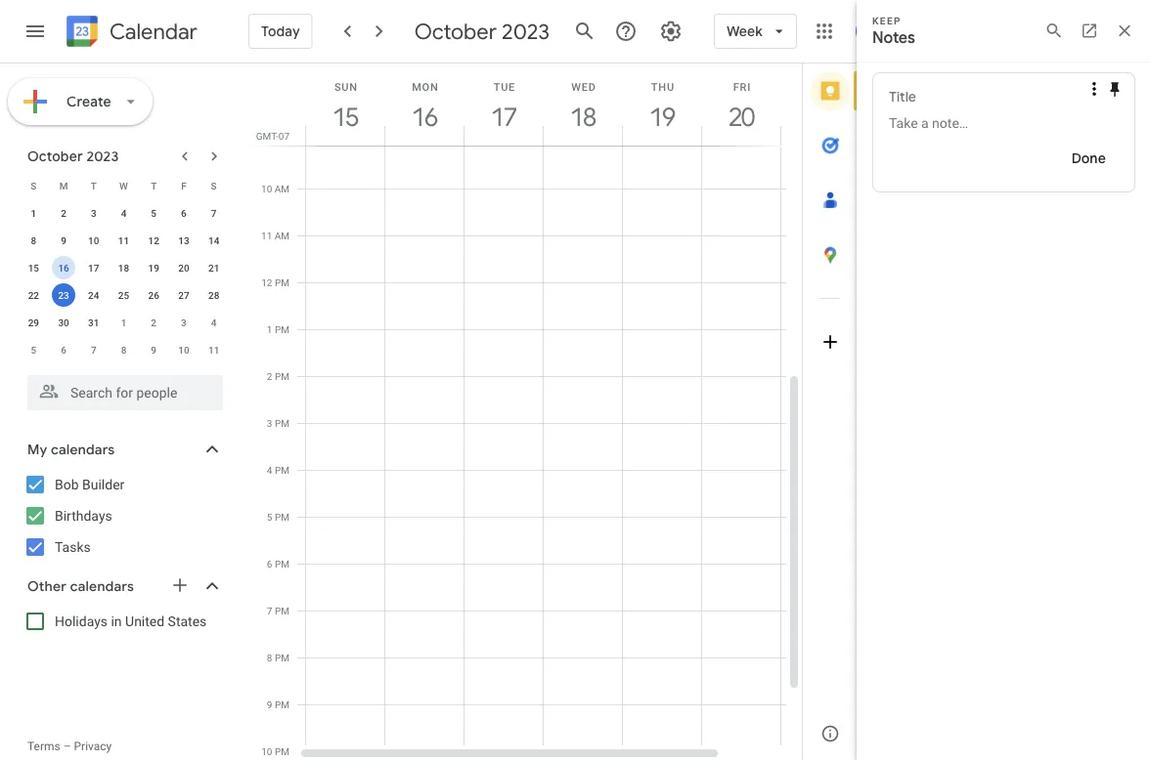 Task type: locate. For each thing, give the bounding box(es) containing it.
1 row from the top
[[19, 172, 229, 200]]

1 vertical spatial 3
[[181, 317, 187, 329]]

0 vertical spatial october 2023
[[414, 18, 550, 45]]

12 down 11 am
[[261, 277, 272, 289]]

10 am
[[261, 183, 290, 195]]

6 row from the top
[[19, 309, 229, 336]]

1 horizontal spatial 19
[[649, 101, 674, 133]]

row
[[19, 172, 229, 200], [19, 200, 229, 227], [19, 227, 229, 254], [19, 254, 229, 282], [19, 282, 229, 309], [19, 309, 229, 336], [19, 336, 229, 364]]

3 inside grid
[[267, 418, 272, 429]]

2 up 3 pm
[[267, 371, 272, 382]]

1 vertical spatial october
[[27, 148, 83, 165]]

1 vertical spatial 2023
[[86, 148, 119, 165]]

s left m
[[31, 180, 37, 192]]

sat
[[811, 81, 832, 93]]

12
[[148, 235, 159, 246], [261, 277, 272, 289]]

1 vertical spatial 15
[[28, 262, 39, 274]]

2 vertical spatial 3
[[267, 418, 272, 429]]

0 vertical spatial 5
[[151, 207, 157, 219]]

create
[[67, 93, 111, 110]]

1 horizontal spatial 4
[[211, 317, 217, 329]]

16 down mon
[[411, 101, 436, 133]]

3 up november 10 element
[[181, 317, 187, 329]]

am for 9 am
[[275, 136, 290, 148]]

1 horizontal spatial 11
[[208, 344, 219, 356]]

0 horizontal spatial 8
[[31, 235, 36, 246]]

0 vertical spatial 20
[[728, 101, 753, 133]]

20 inside 20 element
[[178, 262, 189, 274]]

2 horizontal spatial 2
[[267, 371, 272, 382]]

3 for 'november 3' element on the left top of the page
[[181, 317, 187, 329]]

1 s from the left
[[31, 180, 37, 192]]

10 inside 10 element
[[88, 235, 99, 246]]

28 element
[[202, 284, 226, 307]]

11 pm from the top
[[275, 746, 290, 758]]

11
[[261, 230, 272, 242], [118, 235, 129, 246], [208, 344, 219, 356]]

5 pm
[[267, 512, 290, 523]]

30 element
[[52, 311, 75, 335]]

15 column header
[[305, 64, 385, 146]]

17 up the 24
[[88, 262, 99, 274]]

1 vertical spatial october 2023
[[27, 148, 119, 165]]

2 vertical spatial 8
[[267, 652, 272, 664]]

20 down 13
[[178, 262, 189, 274]]

3 down 2 pm
[[267, 418, 272, 429]]

1 up november 8 element
[[121, 317, 126, 329]]

t left the f
[[151, 180, 157, 192]]

2 down m
[[61, 207, 66, 219]]

16
[[411, 101, 436, 133], [58, 262, 69, 274]]

18 up 25
[[118, 262, 129, 274]]

20 element
[[172, 256, 196, 280]]

12 inside grid
[[261, 277, 272, 289]]

0 horizontal spatial 15
[[28, 262, 39, 274]]

1 horizontal spatial 2
[[151, 317, 157, 329]]

2023
[[502, 18, 550, 45], [86, 148, 119, 165]]

1 inside grid
[[267, 324, 272, 335]]

row group containing 1
[[19, 200, 229, 364]]

3 pm from the top
[[275, 371, 290, 382]]

10
[[261, 183, 272, 195], [88, 235, 99, 246], [178, 344, 189, 356], [261, 746, 272, 758]]

2 vertical spatial 2
[[267, 371, 272, 382]]

calendar element
[[63, 12, 197, 55]]

15 link
[[323, 95, 368, 140]]

october up m
[[27, 148, 83, 165]]

10 pm from the top
[[275, 699, 290, 711]]

1 vertical spatial 2
[[151, 317, 157, 329]]

4 pm
[[267, 465, 290, 476]]

10 down 'november 3' element on the left top of the page
[[178, 344, 189, 356]]

s
[[31, 180, 37, 192], [211, 180, 217, 192]]

0 vertical spatial calendars
[[51, 441, 115, 458]]

pm up 5 pm
[[275, 465, 290, 476]]

9 for 9 am
[[267, 136, 272, 148]]

17 inside row
[[88, 262, 99, 274]]

today
[[261, 23, 300, 40]]

fri 20
[[728, 81, 753, 133]]

november 10 element
[[172, 338, 196, 362]]

2 up november 9 element
[[151, 317, 157, 329]]

17 down tue
[[490, 101, 516, 133]]

tue
[[494, 81, 516, 93]]

2 vertical spatial 4
[[267, 465, 272, 476]]

2 row from the top
[[19, 200, 229, 227]]

1 vertical spatial 18
[[118, 262, 129, 274]]

15 element
[[22, 256, 45, 280]]

sun
[[334, 81, 358, 93]]

8 up the 9 pm
[[267, 652, 272, 664]]

mon
[[412, 81, 439, 93]]

9 down november 2 element
[[151, 344, 157, 356]]

main drawer image
[[23, 20, 47, 43]]

my calendars list
[[4, 469, 243, 563]]

14
[[208, 235, 219, 246]]

1 down 12 pm
[[267, 324, 272, 335]]

pm down 8 pm
[[275, 699, 290, 711]]

pm down 2 pm
[[275, 418, 290, 429]]

15 up 22
[[28, 262, 39, 274]]

24
[[88, 290, 99, 301]]

0 vertical spatial 19
[[649, 101, 674, 133]]

9 up 10 pm
[[267, 699, 272, 711]]

grid
[[250, 64, 861, 762]]

18 column header
[[543, 64, 623, 146]]

7 up 14 'element'
[[211, 207, 217, 219]]

october
[[414, 18, 497, 45], [27, 148, 83, 165]]

1 horizontal spatial october 2023
[[414, 18, 550, 45]]

9 pm from the top
[[275, 652, 290, 664]]

1 horizontal spatial 20
[[728, 101, 753, 133]]

pm up 3 pm
[[275, 371, 290, 382]]

13 element
[[172, 229, 196, 252]]

5 for 5 pm
[[267, 512, 272, 523]]

6 for november 6 element on the left of the page
[[61, 344, 66, 356]]

t right m
[[91, 180, 97, 192]]

10 for 10 pm
[[261, 746, 272, 758]]

18 down wed
[[569, 101, 595, 133]]

8 pm from the top
[[275, 605, 290, 617]]

12 up 19 element
[[148, 235, 159, 246]]

5 row from the top
[[19, 282, 229, 309]]

1 horizontal spatial 7
[[211, 207, 217, 219]]

calendars up bob builder
[[51, 441, 115, 458]]

29
[[28, 317, 39, 329]]

1 vertical spatial 6
[[61, 344, 66, 356]]

s right the f
[[211, 180, 217, 192]]

11 am
[[261, 230, 290, 242]]

11 down november 4 element
[[208, 344, 219, 356]]

tab list
[[803, 64, 858, 707]]

am for 11 am
[[275, 230, 290, 242]]

19 link
[[640, 95, 685, 140]]

pm for 12 pm
[[275, 277, 290, 289]]

6 inside grid
[[267, 559, 272, 570]]

2 am from the top
[[275, 183, 290, 195]]

0 vertical spatial 12
[[148, 235, 159, 246]]

16 inside mon 16
[[411, 101, 436, 133]]

3 row from the top
[[19, 227, 229, 254]]

row group
[[19, 200, 229, 364]]

6 inside november 6 element
[[61, 344, 66, 356]]

1
[[31, 207, 36, 219], [121, 317, 126, 329], [267, 324, 272, 335]]

7
[[211, 207, 217, 219], [91, 344, 96, 356], [267, 605, 272, 617]]

11 down 10 am
[[261, 230, 272, 242]]

2 inside grid
[[267, 371, 272, 382]]

2 s from the left
[[211, 180, 217, 192]]

5 down 29 'element'
[[31, 344, 36, 356]]

21
[[208, 262, 219, 274]]

pm down the 9 pm
[[275, 746, 290, 758]]

row up november 8 element
[[19, 309, 229, 336]]

create button
[[8, 78, 152, 125]]

0 horizontal spatial 4
[[121, 207, 126, 219]]

6 pm from the top
[[275, 512, 290, 523]]

1 vertical spatial 12
[[261, 277, 272, 289]]

today button
[[248, 8, 313, 55]]

1 horizontal spatial 15
[[332, 101, 357, 133]]

2 t from the left
[[151, 180, 157, 192]]

week
[[727, 23, 763, 40]]

1 horizontal spatial 16
[[411, 101, 436, 133]]

9 am
[[267, 136, 290, 148]]

20 inside 20 column header
[[728, 101, 753, 133]]

1 vertical spatial 4
[[211, 317, 217, 329]]

2
[[61, 207, 66, 219], [151, 317, 157, 329], [267, 371, 272, 382]]

18
[[569, 101, 595, 133], [118, 262, 129, 274]]

1 horizontal spatial 2023
[[502, 18, 550, 45]]

sun 15
[[332, 81, 358, 133]]

pm for 4 pm
[[275, 465, 290, 476]]

november 6 element
[[52, 338, 75, 362]]

1 horizontal spatial 3
[[181, 317, 187, 329]]

6 down '30' element on the left top
[[61, 344, 66, 356]]

1 horizontal spatial s
[[211, 180, 217, 192]]

10 inside november 10 element
[[178, 344, 189, 356]]

0 vertical spatial am
[[275, 136, 290, 148]]

2 vertical spatial 7
[[267, 605, 272, 617]]

0 vertical spatial 16
[[411, 101, 436, 133]]

3 am from the top
[[275, 230, 290, 242]]

10 up 17 element
[[88, 235, 99, 246]]

11 up 18 element
[[118, 235, 129, 246]]

19
[[649, 101, 674, 133], [148, 262, 159, 274]]

None search field
[[0, 368, 243, 411]]

3 up 10 element
[[91, 207, 96, 219]]

0 horizontal spatial s
[[31, 180, 37, 192]]

0 vertical spatial 3
[[91, 207, 96, 219]]

0 horizontal spatial 7
[[91, 344, 96, 356]]

5 inside grid
[[267, 512, 272, 523]]

17 link
[[482, 95, 527, 140]]

pm for 7 pm
[[275, 605, 290, 617]]

1 horizontal spatial 1
[[121, 317, 126, 329]]

row up 18 element
[[19, 227, 229, 254]]

am up 12 pm
[[275, 230, 290, 242]]

pm up 1 pm
[[275, 277, 290, 289]]

0 horizontal spatial 11
[[118, 235, 129, 246]]

1 vertical spatial am
[[275, 183, 290, 195]]

0 vertical spatial 6
[[181, 207, 187, 219]]

october 2023 grid
[[19, 172, 229, 364]]

november 3 element
[[172, 311, 196, 335]]

pm for 1 pm
[[275, 324, 290, 335]]

0 vertical spatial 2023
[[502, 18, 550, 45]]

10 up 11 am
[[261, 183, 272, 195]]

12 inside row
[[148, 235, 159, 246]]

16 up 23
[[58, 262, 69, 274]]

pm
[[275, 277, 290, 289], [275, 324, 290, 335], [275, 371, 290, 382], [275, 418, 290, 429], [275, 465, 290, 476], [275, 512, 290, 523], [275, 559, 290, 570], [275, 605, 290, 617], [275, 652, 290, 664], [275, 699, 290, 711], [275, 746, 290, 758]]

row up 11 element
[[19, 172, 229, 200]]

calendars up in
[[70, 578, 134, 595]]

f
[[181, 180, 186, 192]]

23 cell
[[49, 282, 79, 309]]

in
[[111, 614, 122, 630]]

6 down the f
[[181, 207, 187, 219]]

row containing 5
[[19, 336, 229, 364]]

1 vertical spatial 8
[[121, 344, 126, 356]]

0 horizontal spatial 5
[[31, 344, 36, 356]]

1 vertical spatial 16
[[58, 262, 69, 274]]

4 for november 4 element
[[211, 317, 217, 329]]

4 inside grid
[[267, 465, 272, 476]]

7 up 8 pm
[[267, 605, 272, 617]]

0 vertical spatial 18
[[569, 101, 595, 133]]

united
[[125, 614, 164, 630]]

26
[[148, 290, 159, 301]]

20 column header
[[701, 64, 782, 146]]

29 element
[[22, 311, 45, 335]]

pm up the 9 pm
[[275, 652, 290, 664]]

tue 17
[[490, 81, 516, 133]]

0 horizontal spatial 18
[[118, 262, 129, 274]]

5 down 4 pm
[[267, 512, 272, 523]]

4
[[121, 207, 126, 219], [211, 317, 217, 329], [267, 465, 272, 476]]

october up mon
[[414, 18, 497, 45]]

other calendars
[[27, 578, 134, 595]]

1 vertical spatial calendars
[[70, 578, 134, 595]]

november 1 element
[[112, 311, 135, 335]]

pm up 8 pm
[[275, 605, 290, 617]]

4 up 11 element
[[121, 207, 126, 219]]

t
[[91, 180, 97, 192], [151, 180, 157, 192]]

1 horizontal spatial 6
[[181, 207, 187, 219]]

–
[[63, 740, 71, 754]]

11 element
[[112, 229, 135, 252]]

6 pm
[[267, 559, 290, 570]]

7 pm from the top
[[275, 559, 290, 570]]

calendars
[[51, 441, 115, 458], [70, 578, 134, 595]]

12 pm
[[261, 277, 290, 289]]

am down 9 am
[[275, 183, 290, 195]]

2 pm from the top
[[275, 324, 290, 335]]

0 horizontal spatial 16
[[58, 262, 69, 274]]

0 horizontal spatial 1
[[31, 207, 36, 219]]

26 element
[[142, 284, 165, 307]]

october 2023 up tue
[[414, 18, 550, 45]]

1 pm from the top
[[275, 277, 290, 289]]

1 for 1 pm
[[267, 324, 272, 335]]

1 am from the top
[[275, 136, 290, 148]]

2 vertical spatial 6
[[267, 559, 272, 570]]

2023 down create
[[86, 148, 119, 165]]

15 down "sun"
[[332, 101, 357, 133]]

19 up the 26
[[148, 262, 159, 274]]

2 for november 2 element
[[151, 317, 157, 329]]

1 vertical spatial 20
[[178, 262, 189, 274]]

row down november 1 element
[[19, 336, 229, 364]]

7 for november 7 element
[[91, 344, 96, 356]]

31
[[88, 317, 99, 329]]

1 horizontal spatial 12
[[261, 277, 272, 289]]

3
[[91, 207, 96, 219], [181, 317, 187, 329], [267, 418, 272, 429]]

my
[[27, 441, 47, 458]]

0 horizontal spatial 6
[[61, 344, 66, 356]]

12 for 12
[[148, 235, 159, 246]]

5 pm from the top
[[275, 465, 290, 476]]

7 row from the top
[[19, 336, 229, 364]]

november 9 element
[[142, 338, 165, 362]]

1 vertical spatial 7
[[91, 344, 96, 356]]

0 horizontal spatial october 2023
[[27, 148, 119, 165]]

14 element
[[202, 229, 226, 252]]

4 up 5 pm
[[267, 465, 272, 476]]

4 up november 11 element
[[211, 317, 217, 329]]

24 element
[[82, 284, 105, 307]]

22
[[28, 290, 39, 301]]

am up 10 am
[[275, 136, 290, 148]]

0 horizontal spatial 2
[[61, 207, 66, 219]]

2 horizontal spatial 8
[[267, 652, 272, 664]]

october 2023
[[414, 18, 550, 45], [27, 148, 119, 165]]

1 up '15' "element"
[[31, 207, 36, 219]]

0 vertical spatial 17
[[490, 101, 516, 133]]

0 vertical spatial 7
[[211, 207, 217, 219]]

9
[[267, 136, 272, 148], [61, 235, 66, 246], [151, 344, 157, 356], [267, 699, 272, 711]]

20 down fri
[[728, 101, 753, 133]]

19 down thu
[[649, 101, 674, 133]]

10 for 10 am
[[261, 183, 272, 195]]

9 for november 9 element
[[151, 344, 157, 356]]

0 vertical spatial 8
[[31, 235, 36, 246]]

other
[[27, 578, 67, 595]]

0 horizontal spatial 12
[[148, 235, 159, 246]]

31 element
[[82, 311, 105, 335]]

2 horizontal spatial 3
[[267, 418, 272, 429]]

pm up 2 pm
[[275, 324, 290, 335]]

pm down 5 pm
[[275, 559, 290, 570]]

3 pm
[[267, 418, 290, 429]]

5
[[151, 207, 157, 219], [31, 344, 36, 356], [267, 512, 272, 523]]

4 for 4 pm
[[267, 465, 272, 476]]

4 row from the top
[[19, 254, 229, 282]]

10 down the 9 pm
[[261, 746, 272, 758]]

0 horizontal spatial 20
[[178, 262, 189, 274]]

2 horizontal spatial 4
[[267, 465, 272, 476]]

pm for 5 pm
[[275, 512, 290, 523]]

row up november 1 element
[[19, 282, 229, 309]]

6
[[181, 207, 187, 219], [61, 344, 66, 356], [267, 559, 272, 570]]

8 down november 1 element
[[121, 344, 126, 356]]

11 inside grid
[[261, 230, 272, 242]]

1 horizontal spatial 5
[[151, 207, 157, 219]]

2 horizontal spatial 7
[[267, 605, 272, 617]]

6 down 5 pm
[[267, 559, 272, 570]]

october 2023 up m
[[27, 148, 119, 165]]

11 for 11 element
[[118, 235, 129, 246]]

1 vertical spatial 19
[[148, 262, 159, 274]]

row down w
[[19, 200, 229, 227]]

holidays
[[55, 614, 108, 630]]

5 up 12 element
[[151, 207, 157, 219]]

thu 19
[[649, 81, 675, 133]]

pm down 4 pm
[[275, 512, 290, 523]]

1 horizontal spatial t
[[151, 180, 157, 192]]

1 vertical spatial 17
[[88, 262, 99, 274]]

holidays in united states
[[55, 614, 207, 630]]

9 left 07
[[267, 136, 272, 148]]

row containing 1
[[19, 200, 229, 227]]

2023 up tue
[[502, 18, 550, 45]]

4 pm from the top
[[275, 418, 290, 429]]

7 for 7 pm
[[267, 605, 272, 617]]

17
[[490, 101, 516, 133], [88, 262, 99, 274]]

am
[[275, 136, 290, 148], [275, 183, 290, 195], [275, 230, 290, 242]]

2 vertical spatial am
[[275, 230, 290, 242]]

1 vertical spatial 5
[[31, 344, 36, 356]]

2 horizontal spatial 11
[[261, 230, 272, 242]]

2 horizontal spatial 6
[[267, 559, 272, 570]]

bob builder
[[55, 477, 125, 493]]

8 up '15' "element"
[[31, 235, 36, 246]]

1 horizontal spatial 17
[[490, 101, 516, 133]]

2 horizontal spatial 1
[[267, 324, 272, 335]]

0 vertical spatial 15
[[332, 101, 357, 133]]

15
[[332, 101, 357, 133], [28, 262, 39, 274]]

7 down the 31 element
[[91, 344, 96, 356]]

support image
[[614, 20, 638, 43]]

0 horizontal spatial t
[[91, 180, 97, 192]]

row down 11 element
[[19, 254, 229, 282]]

15 inside "element"
[[28, 262, 39, 274]]

calendar heading
[[106, 18, 197, 45]]

0 horizontal spatial 17
[[88, 262, 99, 274]]

add other calendars image
[[170, 576, 190, 596]]

1 horizontal spatial 8
[[121, 344, 126, 356]]

2 horizontal spatial 5
[[267, 512, 272, 523]]

0 horizontal spatial 19
[[148, 262, 159, 274]]

2 vertical spatial 5
[[267, 512, 272, 523]]

19 column header
[[622, 64, 702, 146]]

1 horizontal spatial 18
[[569, 101, 595, 133]]

1 horizontal spatial october
[[414, 18, 497, 45]]

18 inside wed 18
[[569, 101, 595, 133]]



Task type: vqa. For each thing, say whether or not it's contained in the screenshot.
4 element
no



Task type: describe. For each thing, give the bounding box(es) containing it.
m
[[59, 180, 68, 192]]

28
[[208, 290, 219, 301]]

my calendars
[[27, 441, 115, 458]]

grid containing 15
[[250, 64, 861, 762]]

wed
[[571, 81, 596, 93]]

tab list inside side panel section
[[803, 64, 858, 707]]

november 2 element
[[142, 311, 165, 335]]

19 inside row
[[148, 262, 159, 274]]

11 for 11 am
[[261, 230, 272, 242]]

0 vertical spatial 4
[[121, 207, 126, 219]]

0 horizontal spatial 2023
[[86, 148, 119, 165]]

8 for 8 pm
[[267, 652, 272, 664]]

mon 16
[[411, 81, 439, 133]]

november 5 element
[[22, 338, 45, 362]]

0 horizontal spatial 3
[[91, 207, 96, 219]]

30
[[58, 317, 69, 329]]

11 for november 11 element
[[208, 344, 219, 356]]

pm for 6 pm
[[275, 559, 290, 570]]

8 pm
[[267, 652, 290, 664]]

pm for 10 pm
[[275, 746, 290, 758]]

17 inside column header
[[490, 101, 516, 133]]

19 inside thu 19
[[649, 101, 674, 133]]

10 for 10 element
[[88, 235, 99, 246]]

15 inside sun 15
[[332, 101, 357, 133]]

Search for people text field
[[39, 376, 211, 411]]

pm for 2 pm
[[275, 371, 290, 382]]

row containing 22
[[19, 282, 229, 309]]

row containing s
[[19, 172, 229, 200]]

2 pm
[[267, 371, 290, 382]]

12 for 12 pm
[[261, 277, 272, 289]]

21 element
[[202, 256, 226, 280]]

w
[[119, 180, 128, 192]]

25
[[118, 290, 129, 301]]

8 for november 8 element
[[121, 344, 126, 356]]

16 cell
[[49, 254, 79, 282]]

16 inside cell
[[58, 262, 69, 274]]

november 7 element
[[82, 338, 105, 362]]

9 up 16 element
[[61, 235, 66, 246]]

my calendars button
[[4, 434, 243, 466]]

6 for 6 pm
[[267, 559, 272, 570]]

november 4 element
[[202, 311, 226, 335]]

gmt-07
[[256, 130, 290, 142]]

23
[[58, 290, 69, 301]]

0 horizontal spatial october
[[27, 148, 83, 165]]

1 pm
[[267, 324, 290, 335]]

pm for 8 pm
[[275, 652, 290, 664]]

16 link
[[402, 95, 447, 140]]

terms – privacy
[[27, 740, 112, 754]]

wed 18
[[569, 81, 596, 133]]

9 pm
[[267, 699, 290, 711]]

27
[[178, 290, 189, 301]]

7 pm
[[267, 605, 290, 617]]

19 element
[[142, 256, 165, 280]]

calendar
[[110, 18, 197, 45]]

builder
[[82, 477, 125, 493]]

calendars for my calendars
[[51, 441, 115, 458]]

terms
[[27, 740, 60, 754]]

other calendars button
[[4, 571, 243, 603]]

16 column header
[[384, 64, 465, 146]]

27 element
[[172, 284, 196, 307]]

0 vertical spatial october
[[414, 18, 497, 45]]

privacy
[[74, 740, 112, 754]]

3 for 3 pm
[[267, 418, 272, 429]]

13
[[178, 235, 189, 246]]

calendars for other calendars
[[70, 578, 134, 595]]

22 element
[[22, 284, 45, 307]]

0 vertical spatial 2
[[61, 207, 66, 219]]

am for 10 am
[[275, 183, 290, 195]]

1 for november 1 element
[[121, 317, 126, 329]]

07
[[279, 130, 290, 142]]

gmt-
[[256, 130, 279, 142]]

9 for 9 pm
[[267, 699, 272, 711]]

bob
[[55, 477, 79, 493]]

23, today element
[[52, 284, 75, 307]]

17 element
[[82, 256, 105, 280]]

privacy link
[[74, 740, 112, 754]]

side panel section
[[802, 64, 858, 762]]

states
[[168, 614, 207, 630]]

18 link
[[561, 95, 606, 140]]

20 link
[[719, 95, 764, 140]]

row containing 8
[[19, 227, 229, 254]]

sat column header
[[781, 64, 861, 146]]

12 element
[[142, 229, 165, 252]]

pm for 3 pm
[[275, 418, 290, 429]]

10 pm
[[261, 746, 290, 758]]

25 element
[[112, 284, 135, 307]]

16 element
[[52, 256, 75, 280]]

week button
[[714, 8, 797, 55]]

settings menu image
[[659, 20, 683, 43]]

10 for november 10 element
[[178, 344, 189, 356]]

18 inside 18 element
[[118, 262, 129, 274]]

row containing 29
[[19, 309, 229, 336]]

birthdays
[[55, 508, 112, 524]]

row containing 15
[[19, 254, 229, 282]]

18 element
[[112, 256, 135, 280]]

november 8 element
[[112, 338, 135, 362]]

1 t from the left
[[91, 180, 97, 192]]

10 element
[[82, 229, 105, 252]]

thu
[[651, 81, 675, 93]]

pm for 9 pm
[[275, 699, 290, 711]]

tasks
[[55, 539, 91, 556]]

5 for november 5 element on the left top
[[31, 344, 36, 356]]

fri
[[733, 81, 751, 93]]

17 column header
[[464, 64, 544, 146]]

2 for 2 pm
[[267, 371, 272, 382]]

november 11 element
[[202, 338, 226, 362]]

terms link
[[27, 740, 60, 754]]



